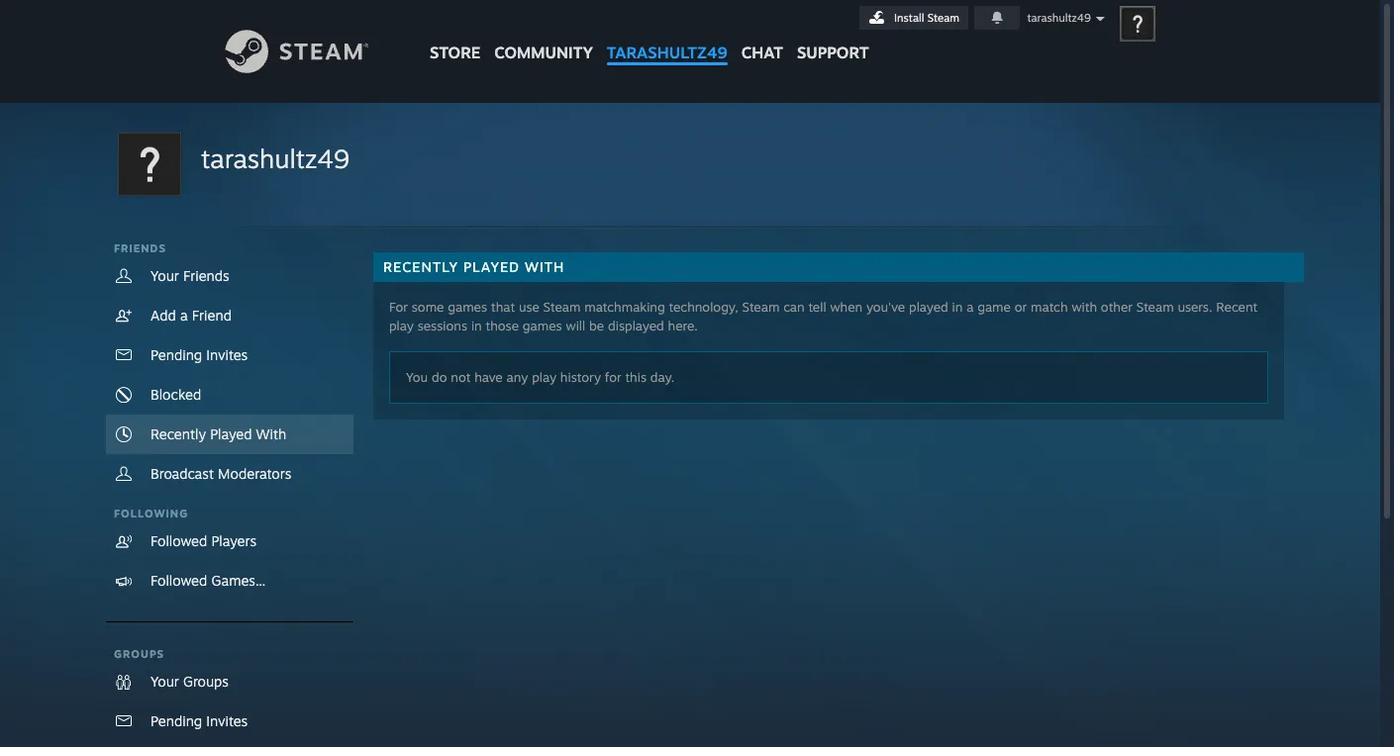 Task type: describe. For each thing, give the bounding box(es) containing it.
install
[[895, 11, 925, 25]]

this
[[626, 370, 647, 385]]

1 vertical spatial play
[[532, 370, 557, 385]]

other
[[1101, 299, 1133, 315]]

users.
[[1178, 299, 1213, 315]]

blocked
[[151, 386, 201, 403]]

tarashultz49 for topmost tarashultz49 link
[[607, 43, 728, 62]]

not
[[451, 370, 471, 385]]

day.
[[651, 370, 675, 385]]

steam right install
[[928, 11, 960, 25]]

steam left can
[[743, 299, 780, 315]]

here.
[[668, 318, 698, 334]]

tell
[[809, 299, 827, 315]]

can
[[784, 299, 805, 315]]

history
[[561, 370, 601, 385]]

1 vertical spatial with
[[256, 426, 287, 443]]

matchmaking
[[585, 299, 665, 315]]

your for your groups
[[151, 674, 179, 691]]

add a friend link
[[106, 296, 354, 336]]

add
[[151, 307, 176, 324]]

for
[[389, 299, 408, 315]]

or
[[1015, 299, 1028, 315]]

tarashultz49 for the bottommost tarashultz49 link
[[201, 143, 350, 174]]

2 horizontal spatial tarashultz49
[[1028, 11, 1092, 25]]

with
[[1072, 299, 1098, 315]]

0 vertical spatial games
[[448, 299, 488, 315]]

friend
[[192, 307, 232, 324]]

played
[[909, 299, 949, 315]]

1 vertical spatial in
[[471, 318, 482, 334]]

steam up will
[[543, 299, 581, 315]]

you've
[[867, 299, 906, 315]]

0 vertical spatial groups
[[114, 648, 165, 662]]

for some games that use steam matchmaking technology, steam can tell when you've played in a game or match with other steam users. recent play sessions in those games will be displayed here.
[[389, 299, 1258, 334]]

followed games... link
[[106, 562, 354, 601]]

some
[[412, 299, 444, 315]]

followed for followed players
[[151, 533, 207, 550]]

you do not have any play history for this day.
[[406, 370, 675, 385]]

store
[[430, 43, 481, 62]]

your friends
[[151, 267, 230, 284]]

install steam
[[895, 11, 960, 25]]

games...
[[211, 573, 266, 589]]

1 horizontal spatial recently
[[383, 259, 459, 275]]

blocked link
[[106, 375, 354, 415]]

match
[[1031, 299, 1068, 315]]

1 pending invites from the top
[[151, 347, 248, 364]]

recently played with link
[[106, 415, 354, 455]]

0 vertical spatial recently played with
[[383, 259, 565, 275]]

followed players
[[151, 533, 257, 550]]

2 pending invites link from the top
[[106, 702, 354, 742]]

a inside for some games that use steam matchmaking technology, steam can tell when you've played in a game or match with other steam users. recent play sessions in those games will be displayed here.
[[967, 299, 974, 315]]

1 pending invites link from the top
[[106, 336, 354, 375]]

followed games...
[[151, 573, 266, 589]]

those
[[486, 318, 519, 334]]

1 invites from the top
[[206, 347, 248, 364]]

0 vertical spatial tarashultz49 link
[[600, 0, 735, 72]]



Task type: locate. For each thing, give the bounding box(es) containing it.
0 horizontal spatial recently played with
[[151, 426, 287, 443]]

recently down blocked
[[151, 426, 206, 443]]

0 horizontal spatial recently
[[151, 426, 206, 443]]

in right played
[[953, 299, 963, 315]]

for
[[605, 370, 622, 385]]

0 vertical spatial in
[[953, 299, 963, 315]]

1 horizontal spatial a
[[967, 299, 974, 315]]

a left game
[[967, 299, 974, 315]]

be
[[589, 318, 605, 334]]

with up use
[[525, 259, 565, 275]]

your friends link
[[106, 257, 354, 296]]

0 horizontal spatial in
[[471, 318, 482, 334]]

play
[[389, 318, 414, 334], [532, 370, 557, 385]]

following
[[114, 507, 188, 521]]

0 vertical spatial pending
[[151, 347, 202, 364]]

2 invites from the top
[[206, 713, 248, 730]]

2 followed from the top
[[151, 573, 207, 589]]

store link
[[423, 0, 488, 72]]

community link
[[488, 0, 600, 72]]

do
[[432, 370, 447, 385]]

1 vertical spatial played
[[210, 426, 252, 443]]

0 horizontal spatial tarashultz49
[[201, 143, 350, 174]]

0 vertical spatial play
[[389, 318, 414, 334]]

pending down 'your groups'
[[151, 713, 202, 730]]

tarashultz49 link
[[600, 0, 735, 72], [201, 141, 350, 177]]

invites down add a friend link
[[206, 347, 248, 364]]

2 your from the top
[[151, 674, 179, 691]]

pending up blocked
[[151, 347, 202, 364]]

0 vertical spatial followed
[[151, 533, 207, 550]]

groups inside your groups link
[[183, 674, 229, 691]]

0 horizontal spatial friends
[[114, 242, 166, 256]]

2 pending from the top
[[151, 713, 202, 730]]

1 horizontal spatial in
[[953, 299, 963, 315]]

pending invites link down friend
[[106, 336, 354, 375]]

your groups link
[[106, 663, 354, 702]]

invites down your groups link at the bottom left of the page
[[206, 713, 248, 730]]

1 vertical spatial friends
[[183, 267, 230, 284]]

support
[[797, 43, 869, 62]]

friends
[[114, 242, 166, 256], [183, 267, 230, 284]]

1 vertical spatial pending invites
[[151, 713, 248, 730]]

pending invites link down 'your groups'
[[106, 702, 354, 742]]

0 horizontal spatial groups
[[114, 648, 165, 662]]

2 vertical spatial tarashultz49
[[201, 143, 350, 174]]

friends up your friends
[[114, 242, 166, 256]]

recently
[[383, 259, 459, 275], [151, 426, 206, 443]]

recently up the some
[[383, 259, 459, 275]]

broadcast moderators link
[[106, 455, 354, 494]]

1 horizontal spatial tarashultz49
[[607, 43, 728, 62]]

broadcast moderators
[[151, 466, 292, 482]]

add a friend
[[151, 307, 232, 324]]

0 vertical spatial friends
[[114, 242, 166, 256]]

1 vertical spatial invites
[[206, 713, 248, 730]]

play down for
[[389, 318, 414, 334]]

0 horizontal spatial a
[[180, 307, 188, 324]]

technology,
[[669, 299, 739, 315]]

0 horizontal spatial with
[[256, 426, 287, 443]]

1 vertical spatial pending
[[151, 713, 202, 730]]

followed down followed players
[[151, 573, 207, 589]]

pending invites down add a friend
[[151, 347, 248, 364]]

1 horizontal spatial groups
[[183, 674, 229, 691]]

play inside for some games that use steam matchmaking technology, steam can tell when you've played in a game or match with other steam users. recent play sessions in those games will be displayed here.
[[389, 318, 414, 334]]

1 vertical spatial games
[[523, 318, 562, 334]]

1 vertical spatial your
[[151, 674, 179, 691]]

any
[[507, 370, 528, 385]]

invites
[[206, 347, 248, 364], [206, 713, 248, 730]]

1 horizontal spatial games
[[523, 318, 562, 334]]

install steam link
[[860, 6, 969, 30]]

friends up friend
[[183, 267, 230, 284]]

your for your friends
[[151, 267, 179, 284]]

1 pending from the top
[[151, 347, 202, 364]]

1 vertical spatial recently
[[151, 426, 206, 443]]

pending invites down 'your groups'
[[151, 713, 248, 730]]

recently played with up that
[[383, 259, 565, 275]]

0 vertical spatial your
[[151, 267, 179, 284]]

that
[[491, 299, 515, 315]]

in left those
[[471, 318, 482, 334]]

games
[[448, 299, 488, 315], [523, 318, 562, 334]]

1 vertical spatial followed
[[151, 573, 207, 589]]

games up sessions in the left top of the page
[[448, 299, 488, 315]]

0 horizontal spatial games
[[448, 299, 488, 315]]

played down blocked link at bottom
[[210, 426, 252, 443]]

chat link
[[735, 0, 791, 67]]

play right any
[[532, 370, 557, 385]]

in
[[953, 299, 963, 315], [471, 318, 482, 334]]

groups
[[114, 648, 165, 662], [183, 674, 229, 691]]

a right add
[[180, 307, 188, 324]]

you
[[406, 370, 428, 385]]

0 horizontal spatial play
[[389, 318, 414, 334]]

1 horizontal spatial with
[[525, 259, 565, 275]]

when
[[831, 299, 863, 315]]

1 horizontal spatial play
[[532, 370, 557, 385]]

followed down following
[[151, 533, 207, 550]]

played inside recently played with link
[[210, 426, 252, 443]]

have
[[475, 370, 503, 385]]

players
[[211, 533, 257, 550]]

0 horizontal spatial tarashultz49 link
[[201, 141, 350, 177]]

0 vertical spatial pending invites
[[151, 347, 248, 364]]

0 vertical spatial pending invites link
[[106, 336, 354, 375]]

1 horizontal spatial recently played with
[[383, 259, 565, 275]]

1 vertical spatial tarashultz49
[[607, 43, 728, 62]]

your
[[151, 267, 179, 284], [151, 674, 179, 691]]

pending invites
[[151, 347, 248, 364], [151, 713, 248, 730]]

0 vertical spatial with
[[525, 259, 565, 275]]

1 vertical spatial groups
[[183, 674, 229, 691]]

broadcast
[[151, 466, 214, 482]]

will
[[566, 318, 586, 334]]

pending for 2nd pending invites link from the bottom
[[151, 347, 202, 364]]

pending for 2nd pending invites link from the top
[[151, 713, 202, 730]]

1 horizontal spatial tarashultz49 link
[[600, 0, 735, 72]]

use
[[519, 299, 540, 315]]

1 your from the top
[[151, 267, 179, 284]]

0 vertical spatial invites
[[206, 347, 248, 364]]

games down use
[[523, 318, 562, 334]]

tarashultz49
[[1028, 11, 1092, 25], [607, 43, 728, 62], [201, 143, 350, 174]]

recent
[[1217, 299, 1258, 315]]

moderators
[[218, 466, 292, 482]]

sessions
[[418, 318, 468, 334]]

followed
[[151, 533, 207, 550], [151, 573, 207, 589]]

recently played with
[[383, 259, 565, 275], [151, 426, 287, 443]]

1 vertical spatial recently played with
[[151, 426, 287, 443]]

0 vertical spatial played
[[464, 259, 520, 275]]

played
[[464, 259, 520, 275], [210, 426, 252, 443]]

a
[[967, 299, 974, 315], [180, 307, 188, 324]]

0 vertical spatial tarashultz49
[[1028, 11, 1092, 25]]

recently played with up broadcast moderators in the bottom of the page
[[151, 426, 287, 443]]

displayed
[[608, 318, 664, 334]]

support link
[[791, 0, 876, 67]]

2 pending invites from the top
[[151, 713, 248, 730]]

with up moderators
[[256, 426, 287, 443]]

0 vertical spatial recently
[[383, 259, 459, 275]]

steam right other
[[1137, 299, 1175, 315]]

steam
[[928, 11, 960, 25], [543, 299, 581, 315], [743, 299, 780, 315], [1137, 299, 1175, 315]]

1 followed from the top
[[151, 533, 207, 550]]

community
[[495, 43, 593, 62]]

followed players link
[[106, 522, 354, 562]]

game
[[978, 299, 1011, 315]]

played up that
[[464, 259, 520, 275]]

1 horizontal spatial friends
[[183, 267, 230, 284]]

1 vertical spatial tarashultz49 link
[[201, 141, 350, 177]]

chat
[[742, 43, 784, 62]]

1 horizontal spatial played
[[464, 259, 520, 275]]

1 vertical spatial pending invites link
[[106, 702, 354, 742]]

with
[[525, 259, 565, 275], [256, 426, 287, 443]]

pending invites link
[[106, 336, 354, 375], [106, 702, 354, 742]]

pending
[[151, 347, 202, 364], [151, 713, 202, 730]]

your groups
[[151, 674, 229, 691]]

0 horizontal spatial played
[[210, 426, 252, 443]]

followed for followed games...
[[151, 573, 207, 589]]



Task type: vqa. For each thing, say whether or not it's contained in the screenshot.
CREATE A GROUP CHAT image
no



